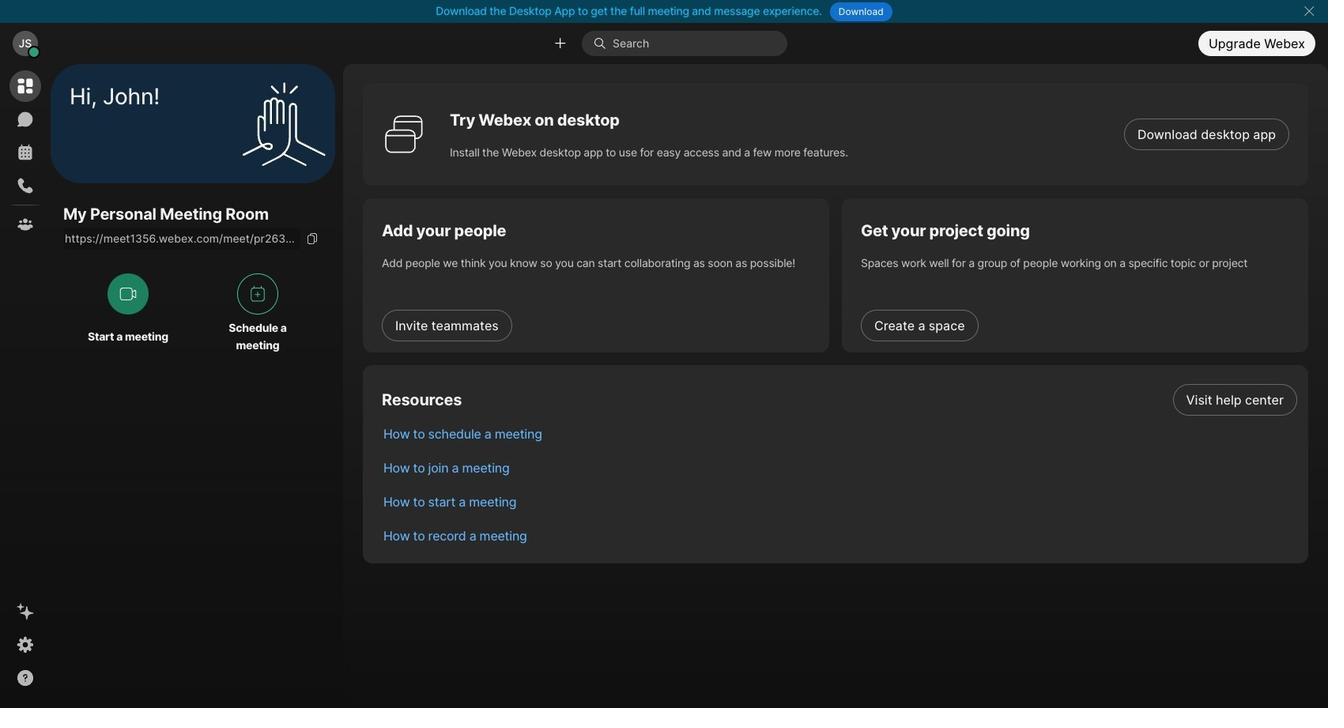 Task type: describe. For each thing, give the bounding box(es) containing it.
two hands high fiving image
[[236, 76, 331, 171]]

5 list item from the top
[[371, 519, 1309, 553]]

webex tab list
[[9, 70, 41, 240]]

4 list item from the top
[[371, 485, 1309, 519]]



Task type: vqa. For each thing, say whether or not it's contained in the screenshot.
first list item from the top
yes



Task type: locate. For each thing, give the bounding box(es) containing it.
navigation
[[0, 64, 51, 709]]

2 list item from the top
[[371, 417, 1309, 451]]

list item
[[371, 383, 1309, 417], [371, 417, 1309, 451], [371, 451, 1309, 485], [371, 485, 1309, 519], [371, 519, 1309, 553]]

3 list item from the top
[[371, 451, 1309, 485]]

cancel_16 image
[[1303, 5, 1316, 17]]

None text field
[[63, 228, 300, 250]]

1 list item from the top
[[371, 383, 1309, 417]]



